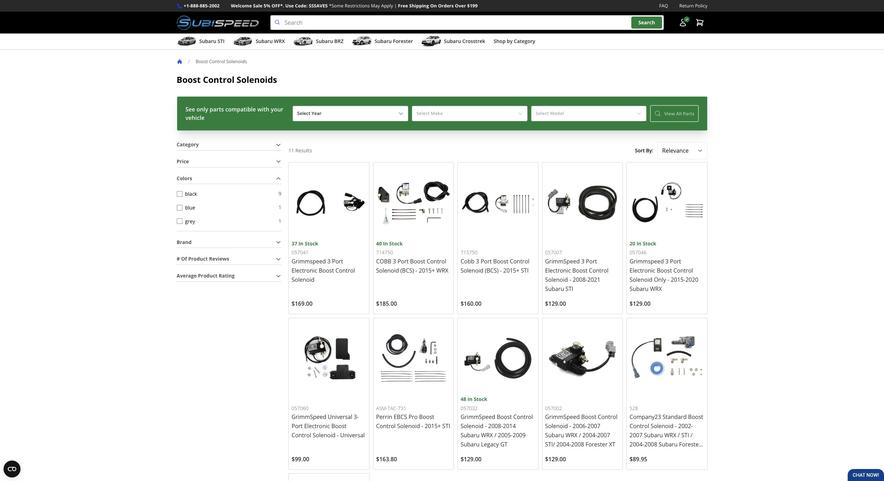 Task type: locate. For each thing, give the bounding box(es) containing it.
perrin ebcs pro boost control solenoid - 2015+ sti image
[[376, 321, 451, 396]]

-
[[416, 267, 417, 275], [500, 267, 502, 275], [570, 276, 571, 284], [668, 276, 669, 284], [422, 423, 423, 430], [485, 423, 487, 430], [570, 423, 571, 430], [675, 423, 677, 430], [337, 432, 339, 440]]

xt inside 528 company23 standard boost control solenoid - 2002- 2007 subaru wrx / sti / 2004-2008 subaru forester xt
[[630, 450, 636, 458]]

electronic inside 20 in stock 057046 grimmspeed 3 port electronic boost control solenoid only - 2015-2020 subaru wrx
[[630, 267, 655, 275]]

stock up 057041
[[305, 240, 318, 247]]

black button
[[177, 191, 182, 197]]

boost control solenoids
[[196, 58, 247, 64], [177, 74, 277, 85]]

0 vertical spatial xt
[[609, 441, 615, 449]]

subaru brz button
[[293, 35, 344, 49]]

$129.00
[[545, 300, 566, 308], [630, 300, 651, 308], [461, 456, 482, 464], [545, 456, 566, 464]]

$169.00
[[292, 300, 313, 308]]

grimmspeed down 057002
[[545, 413, 580, 421]]

stock for grimmspeed 3 port electronic boost control solenoid
[[305, 240, 318, 247]]

/
[[188, 58, 190, 65], [495, 432, 497, 440], [579, 432, 581, 440], [678, 432, 680, 440], [691, 432, 693, 440]]

2 (bcs) from the left
[[485, 267, 499, 275]]

(bcs) inside cobb 3 port boost control solenoid (bcs) - 2015+ sti
[[485, 267, 499, 275]]

3 inside 40 in stock 714750 cobb 3 port boost control solenoid (bcs) - 2015+ wrx
[[393, 258, 396, 265]]

9
[[279, 190, 281, 197]]

use
[[285, 2, 294, 9]]

stock inside 48 in stock 057032 grimmspeed boost control solenoid  - 2008-2014 subaru wrx / 2005-2009 subaru legacy gt
[[474, 396, 487, 403]]

grimmspeed down the 057046
[[630, 258, 664, 265]]

sort by:
[[635, 147, 653, 154]]

wrx inside 48 in stock 057032 grimmspeed boost control solenoid  - 2008-2014 subaru wrx / 2005-2009 subaru legacy gt
[[481, 432, 493, 440]]

stock inside 20 in stock 057046 grimmspeed 3 port electronic boost control solenoid only - 2015-2020 subaru wrx
[[643, 240, 656, 247]]

1 1 from the top
[[279, 204, 281, 211]]

2005-
[[498, 432, 513, 440]]

1 horizontal spatial xt
[[630, 450, 636, 458]]

boost control solenoids down subaru sti
[[196, 58, 247, 64]]

shop by category button
[[494, 35, 535, 49]]

stock up 057032
[[474, 396, 487, 403]]

in right 20
[[637, 240, 642, 247]]

1 vertical spatial product
[[198, 273, 217, 279]]

- inside asm-tac-731 perrin ebcs pro boost control solenoid - 2015+ sti
[[422, 423, 423, 430]]

2008 inside 057002 grimmspeed boost control solenoid - 2006-2007 subaru wrx / 2004-2007 sti/ 2004-2008 forester xt
[[571, 441, 584, 449]]

2 2008 from the left
[[644, 441, 657, 449]]

search input field
[[270, 15, 664, 30]]

electronic
[[292, 267, 317, 275], [545, 267, 571, 275], [630, 267, 655, 275], [304, 423, 330, 430]]

xt
[[609, 441, 615, 449], [630, 450, 636, 458]]

gt
[[500, 441, 508, 449]]

*some
[[329, 2, 344, 9]]

1 vertical spatial universal
[[340, 432, 365, 440]]

cobb
[[461, 258, 475, 265]]

1 vertical spatial 1
[[279, 218, 281, 224]]

forester left a subaru crosstrek thumbnail image
[[393, 38, 413, 45]]

2008 for wrx
[[571, 441, 584, 449]]

on
[[430, 2, 437, 9]]

48 in stock 057032 grimmspeed boost control solenoid  - 2008-2014 subaru wrx / 2005-2009 subaru legacy gt
[[461, 396, 533, 449]]

forester inside 057002 grimmspeed boost control solenoid - 2006-2007 subaru wrx / 2004-2007 sti/ 2004-2008 forester xt
[[586, 441, 608, 449]]

forester down 2006-
[[586, 441, 608, 449]]

stock inside 40 in stock 714750 cobb 3 port boost control solenoid (bcs) - 2015+ wrx
[[389, 240, 403, 247]]

product inside average product rating dropdown button
[[198, 273, 217, 279]]

shop by category
[[494, 38, 535, 45]]

grimmspeed inside 48 in stock 057032 grimmspeed boost control solenoid  - 2008-2014 subaru wrx / 2005-2009 subaru legacy gt
[[461, 413, 495, 421]]

grimmspeed inside 20 in stock 057046 grimmspeed 3 port electronic boost control solenoid only - 2015-2020 subaru wrx
[[630, 258, 664, 265]]

subaru inside 057002 grimmspeed boost control solenoid - 2006-2007 subaru wrx / 2004-2007 sti/ 2004-2008 forester xt
[[545, 432, 564, 440]]

- inside 057002 grimmspeed boost control solenoid - 2006-2007 subaru wrx / 2004-2007 sti/ 2004-2008 forester xt
[[570, 423, 571, 430]]

forester down 2002- at the bottom of page
[[679, 441, 701, 449]]

0 horizontal spatial (bcs)
[[400, 267, 414, 275]]

asm-tac-731 perrin ebcs pro boost control solenoid - 2015+ sti
[[376, 405, 450, 430]]

2008-
[[573, 276, 588, 284], [488, 423, 503, 430]]

2008 up $89.95
[[644, 441, 657, 449]]

057002 grimmspeed boost control solenoid - 2006-2007 subaru wrx / 2004-2007 sti/ 2004-2008 forester xt
[[545, 405, 618, 449]]

sale
[[253, 2, 263, 9]]

2 grimmspeed from the left
[[630, 258, 664, 265]]

see
[[185, 106, 195, 113]]

1 3 from the left
[[327, 258, 331, 265]]

in for cobb 3 port boost control solenoid (bcs) - 2015+ wrx
[[383, 240, 388, 247]]

3 inside "37 in stock 057041 grimmspeed 3 port electronic boost control solenoid"
[[327, 258, 331, 265]]

2009
[[513, 432, 526, 440]]

0 horizontal spatial xt
[[609, 441, 615, 449]]

2008
[[571, 441, 584, 449], [644, 441, 657, 449]]

a subaru brz thumbnail image image
[[293, 36, 313, 47]]

0 vertical spatial product
[[188, 256, 208, 262]]

Select Year button
[[293, 106, 408, 121]]

port inside 057060 grimmspeed universal 3- port electronic boost control solenoid - universal
[[292, 423, 303, 430]]

stock inside "37 in stock 057041 grimmspeed 3 port electronic boost control solenoid"
[[305, 240, 318, 247]]

product right of
[[188, 256, 208, 262]]

- inside 40 in stock 714750 cobb 3 port boost control solenoid (bcs) - 2015+ wrx
[[416, 267, 417, 275]]

0 horizontal spatial 2008-
[[488, 423, 503, 430]]

in right 40
[[383, 240, 388, 247]]

boost control solenoids down boost control solenoids link
[[177, 74, 277, 85]]

crosstrek
[[462, 38, 485, 45]]

in right "37"
[[299, 240, 303, 247]]

only
[[197, 106, 208, 113]]

2 3 from the left
[[393, 258, 396, 265]]

3 for cobb 3 port boost control solenoid (bcs) - 2015+ wrx
[[393, 258, 396, 265]]

price
[[177, 158, 189, 165]]

4 3 from the left
[[581, 258, 585, 265]]

888-
[[190, 2, 200, 9]]

1 vertical spatial 2008-
[[488, 423, 503, 430]]

2 horizontal spatial forester
[[679, 441, 701, 449]]

2004- up $89.95
[[630, 441, 644, 449]]

faq link
[[659, 2, 668, 10]]

electronic down 057041
[[292, 267, 317, 275]]

subaru forester button
[[352, 35, 413, 49]]

#
[[177, 256, 180, 262]]

3 3 from the left
[[476, 258, 479, 265]]

electronic down 057007
[[545, 267, 571, 275]]

universal left 3-
[[328, 413, 352, 421]]

grimmspeed inside "37 in stock 057041 grimmspeed 3 port electronic boost control solenoid"
[[292, 258, 326, 265]]

3 for grimmspeed 3 port electronic boost control solenoid
[[327, 258, 331, 265]]

grey button
[[177, 219, 182, 224]]

subaru
[[199, 38, 216, 45], [256, 38, 273, 45], [316, 38, 333, 45], [375, 38, 392, 45], [444, 38, 461, 45], [545, 285, 564, 293], [630, 285, 649, 293], [461, 432, 480, 440], [545, 432, 564, 440], [644, 432, 663, 440], [461, 441, 480, 449], [659, 441, 678, 449]]

grimmspeed
[[292, 258, 326, 265], [630, 258, 664, 265]]

boost inside "37 in stock 057041 grimmspeed 3 port electronic boost control solenoid"
[[319, 267, 334, 275]]

057002
[[545, 405, 562, 412]]

parts
[[210, 106, 224, 113]]

2008 down 2006-
[[571, 441, 584, 449]]

solenoid inside 20 in stock 057046 grimmspeed 3 port electronic boost control solenoid only - 2015-2020 subaru wrx
[[630, 276, 653, 284]]

select model image
[[637, 111, 642, 117]]

control inside grimmspeed 3 port electronic boost control solenoid - 2008-2021 subaru sti
[[589, 267, 609, 275]]

0 horizontal spatial grimmspeed
[[292, 258, 326, 265]]

3 inside cobb 3 port boost control solenoid (bcs) - 2015+ sti
[[476, 258, 479, 265]]

in inside 20 in stock 057046 grimmspeed 3 port electronic boost control solenoid only - 2015-2020 subaru wrx
[[637, 240, 642, 247]]

- inside 20 in stock 057046 grimmspeed 3 port electronic boost control solenoid only - 2015-2020 subaru wrx
[[668, 276, 669, 284]]

solenoids down a subaru wrx thumbnail image
[[226, 58, 247, 64]]

/ inside 057002 grimmspeed boost control solenoid - 2006-2007 subaru wrx / 2004-2007 sti/ 2004-2008 forester xt
[[579, 432, 581, 440]]

colors
[[177, 175, 192, 182]]

sti inside 528 company23 standard boost control solenoid - 2002- 2007 subaru wrx / sti / 2004-2008 subaru forester xt
[[681, 432, 689, 440]]

0 vertical spatial 1
[[279, 204, 281, 211]]

grimmspeed for grimmspeed 3 port electronic boost control solenoid only - 2015-2020 subaru wrx
[[630, 258, 664, 265]]

|
[[394, 2, 397, 9]]

forester
[[393, 38, 413, 45], [586, 441, 608, 449], [679, 441, 701, 449]]

2015+
[[419, 267, 435, 275], [503, 267, 520, 275], [425, 423, 441, 430]]

port inside cobb 3 port boost control solenoid (bcs) - 2015+ sti
[[481, 258, 492, 265]]

1 horizontal spatial forester
[[586, 441, 608, 449]]

boost inside asm-tac-731 perrin ebcs pro boost control solenoid - 2015+ sti
[[419, 413, 434, 421]]

2004- for 2007
[[630, 441, 644, 449]]

1 horizontal spatial grimmspeed
[[630, 258, 664, 265]]

2004- inside 528 company23 standard boost control solenoid - 2002- 2007 subaru wrx / sti / 2004-2008 subaru forester xt
[[630, 441, 644, 449]]

in for grimmspeed boost control solenoid  - 2008-2014 subaru wrx / 2005-2009 subaru legacy gt
[[468, 396, 473, 403]]

select... image
[[697, 148, 703, 154]]

grimmspeed 3 port electronic boost control solenoid - 2008-2021 subaru sti image
[[545, 165, 620, 240]]

in right 48 at the bottom of page
[[468, 396, 473, 403]]

solenoid inside 40 in stock 714750 cobb 3 port boost control solenoid (bcs) - 2015+ wrx
[[376, 267, 399, 275]]

port inside "37 in stock 057041 grimmspeed 3 port electronic boost control solenoid"
[[332, 258, 343, 265]]

control
[[209, 58, 225, 64], [203, 74, 235, 85], [427, 258, 446, 265], [510, 258, 529, 265], [335, 267, 355, 275], [589, 267, 609, 275], [674, 267, 693, 275], [513, 413, 533, 421], [598, 413, 618, 421], [376, 423, 396, 430], [630, 423, 649, 430], [292, 432, 311, 440]]

boost inside 20 in stock 057046 grimmspeed 3 port electronic boost control solenoid only - 2015-2020 subaru wrx
[[657, 267, 672, 275]]

subaru inside dropdown button
[[199, 38, 216, 45]]

0 vertical spatial 2008-
[[573, 276, 588, 284]]

in for grimmspeed 3 port electronic boost control solenoid
[[299, 240, 303, 247]]

stock for grimmspeed 3 port electronic boost control solenoid only - 2015-2020 subaru wrx
[[643, 240, 656, 247]]

product down # of product reviews
[[198, 273, 217, 279]]

control inside 528 company23 standard boost control solenoid - 2002- 2007 subaru wrx / sti / 2004-2008 subaru forester xt
[[630, 423, 649, 430]]

in inside "37 in stock 057041 grimmspeed 3 port electronic boost control solenoid"
[[299, 240, 303, 247]]

solenoids
[[226, 58, 247, 64], [237, 74, 277, 85]]

forester inside dropdown button
[[393, 38, 413, 45]]

1 for blue
[[279, 204, 281, 211]]

policy
[[695, 2, 708, 9]]

in for grimmspeed 3 port electronic boost control solenoid only - 2015-2020 subaru wrx
[[637, 240, 642, 247]]

product
[[188, 256, 208, 262], [198, 273, 217, 279]]

$199
[[467, 2, 478, 9]]

electronic down 057060
[[304, 423, 330, 430]]

3 inside 20 in stock 057046 grimmspeed 3 port electronic boost control solenoid only - 2015-2020 subaru wrx
[[665, 258, 669, 265]]

0 horizontal spatial 2004-
[[557, 441, 571, 449]]

11
[[288, 147, 294, 154]]

1 (bcs) from the left
[[400, 267, 414, 275]]

0 horizontal spatial 2008
[[571, 441, 584, 449]]

solenoid
[[376, 267, 399, 275], [461, 267, 484, 275], [292, 276, 314, 284], [545, 276, 568, 284], [630, 276, 653, 284], [397, 423, 420, 430], [461, 423, 484, 430], [545, 423, 568, 430], [651, 423, 674, 430], [313, 432, 336, 440]]

welcome
[[231, 2, 252, 9]]

return
[[679, 2, 694, 9]]

3 inside grimmspeed 3 port electronic boost control solenoid - 2008-2021 subaru sti
[[581, 258, 585, 265]]

2 1 from the top
[[279, 218, 281, 224]]

2008- inside grimmspeed 3 port electronic boost control solenoid - 2008-2021 subaru sti
[[573, 276, 588, 284]]

black
[[185, 191, 197, 197]]

stock for cobb 3 port boost control solenoid (bcs) - 2015+ wrx
[[389, 240, 403, 247]]

1
[[279, 204, 281, 211], [279, 218, 281, 224]]

3
[[327, 258, 331, 265], [393, 258, 396, 265], [476, 258, 479, 265], [581, 258, 585, 265], [665, 258, 669, 265]]

solenoid inside asm-tac-731 perrin ebcs pro boost control solenoid - 2015+ sti
[[397, 423, 420, 430]]

grimmspeed down 057007
[[545, 258, 580, 265]]

1 horizontal spatial 2008-
[[573, 276, 588, 284]]

subaru inside grimmspeed 3 port electronic boost control solenoid - 2008-2021 subaru sti
[[545, 285, 564, 293]]

universal down 3-
[[340, 432, 365, 440]]

search
[[639, 19, 655, 26]]

boost inside 40 in stock 714750 cobb 3 port boost control solenoid (bcs) - 2015+ wrx
[[410, 258, 425, 265]]

2008 inside 528 company23 standard boost control solenoid - 2002- 2007 subaru wrx / sti / 2004-2008 subaru forester xt
[[644, 441, 657, 449]]

stock up 714750
[[389, 240, 403, 247]]

/ inside 48 in stock 057032 grimmspeed boost control solenoid  - 2008-2014 subaru wrx / 2005-2009 subaru legacy gt
[[495, 432, 497, 440]]

control inside 48 in stock 057032 grimmspeed boost control solenoid  - 2008-2014 subaru wrx / 2005-2009 subaru legacy gt
[[513, 413, 533, 421]]

2 horizontal spatial 2004-
[[630, 441, 644, 449]]

(bcs) inside 40 in stock 714750 cobb 3 port boost control solenoid (bcs) - 2015+ wrx
[[400, 267, 414, 275]]

category button
[[177, 139, 281, 150]]

brand
[[177, 239, 192, 246]]

1 grimmspeed from the left
[[292, 258, 326, 265]]

in inside 40 in stock 714750 cobb 3 port boost control solenoid (bcs) - 2015+ wrx
[[383, 240, 388, 247]]

cobb 3 port boost control solenoid (bcs) - 2015+ sti
[[461, 258, 529, 275]]

a subaru sti thumbnail image image
[[177, 36, 196, 47]]

5 3 from the left
[[665, 258, 669, 265]]

grimmspeed down 057032
[[461, 413, 495, 421]]

grimmspeed down 057041
[[292, 258, 326, 265]]

2015+ inside asm-tac-731 perrin ebcs pro boost control solenoid - 2015+ sti
[[425, 423, 441, 430]]

company23 standard boost control solenoid - 2002-2007 subaru wrx / sti / 2004-2008 subaru forester xt image
[[630, 321, 704, 396]]

2004- down 2006-
[[583, 432, 597, 440]]

1 horizontal spatial 2008
[[644, 441, 657, 449]]

solenoids up with
[[237, 74, 277, 85]]

1 2008 from the left
[[571, 441, 584, 449]]

with
[[257, 106, 269, 113]]

2007
[[588, 423, 600, 430], [597, 432, 610, 440], [630, 432, 643, 440]]

sti inside dropdown button
[[218, 38, 225, 45]]

528
[[630, 405, 638, 412]]

control inside 057060 grimmspeed universal 3- port electronic boost control solenoid - universal
[[292, 432, 311, 440]]

brz
[[334, 38, 344, 45]]

0 horizontal spatial forester
[[393, 38, 413, 45]]

Select... button
[[658, 142, 708, 159]]

stock
[[305, 240, 318, 247], [389, 240, 403, 247], [643, 240, 656, 247], [474, 396, 487, 403]]

2004- right sti/ on the right bottom of page
[[557, 441, 571, 449]]

only
[[654, 276, 666, 284]]

1 vertical spatial solenoids
[[237, 74, 277, 85]]

20
[[630, 240, 635, 247]]

40
[[376, 240, 382, 247]]

wrx inside 40 in stock 714750 cobb 3 port boost control solenoid (bcs) - 2015+ wrx
[[436, 267, 448, 275]]

$129.00 for grimmspeed boost control solenoid  - 2008-2014 subaru wrx / 2005-2009 subaru legacy gt
[[461, 456, 482, 464]]

1 vertical spatial xt
[[630, 450, 636, 458]]

sti
[[218, 38, 225, 45], [521, 267, 529, 275], [566, 285, 573, 293], [442, 423, 450, 430], [681, 432, 689, 440]]

solenoid inside cobb 3 port boost control solenoid (bcs) - 2015+ sti
[[461, 267, 484, 275]]

restrictions
[[345, 2, 370, 9]]

grimmspeed down 057060
[[292, 413, 326, 421]]

subaru forester
[[375, 38, 413, 45]]

grimmspeed inside 057002 grimmspeed boost control solenoid - 2006-2007 subaru wrx / 2004-2007 sti/ 2004-2008 forester xt
[[545, 413, 580, 421]]

boost inside 057060 grimmspeed universal 3- port electronic boost control solenoid - universal
[[331, 423, 347, 430]]

2020
[[686, 276, 699, 284]]

1 horizontal spatial (bcs)
[[485, 267, 499, 275]]

electronic down the 057046
[[630, 267, 655, 275]]

wrx inside 057002 grimmspeed boost control solenoid - 2006-2007 subaru wrx / 2004-2007 sti/ 2004-2008 forester xt
[[566, 432, 578, 440]]

compatible
[[225, 106, 256, 113]]

# of product reviews
[[177, 256, 229, 262]]

grimmspeed inside 057060 grimmspeed universal 3- port electronic boost control solenoid - universal
[[292, 413, 326, 421]]

stock up the 057046
[[643, 240, 656, 247]]

2008 for subaru
[[644, 441, 657, 449]]

control inside cobb 3 port boost control solenoid (bcs) - 2015+ sti
[[510, 258, 529, 265]]



Task type: describe. For each thing, give the bounding box(es) containing it.
# of product reviews button
[[177, 254, 281, 265]]

grimmspeed for grimmspeed 3 port electronic boost control solenoid
[[292, 258, 326, 265]]

boost control solenoids link
[[196, 58, 253, 64]]

results
[[295, 147, 312, 154]]

2015+ inside cobb 3 port boost control solenoid (bcs) - 2015+ sti
[[503, 267, 520, 275]]

2021
[[588, 276, 600, 284]]

port inside 40 in stock 714750 cobb 3 port boost control solenoid (bcs) - 2015+ wrx
[[398, 258, 409, 265]]

subispeed logo image
[[177, 15, 259, 30]]

category
[[177, 141, 199, 148]]

control inside 057002 grimmspeed boost control solenoid - 2006-2007 subaru wrx / 2004-2007 sti/ 2004-2008 forester xt
[[598, 413, 618, 421]]

solenoid inside 057002 grimmspeed boost control solenoid - 2006-2007 subaru wrx / 2004-2007 sti/ 2004-2008 forester xt
[[545, 423, 568, 430]]

solenoid inside "37 in stock 057041 grimmspeed 3 port electronic boost control solenoid"
[[292, 276, 314, 284]]

tac-
[[388, 405, 398, 412]]

057046
[[630, 249, 647, 256]]

$160.00
[[461, 300, 482, 308]]

grimmspeed inside grimmspeed 3 port electronic boost control solenoid - 2008-2021 subaru sti
[[545, 258, 580, 265]]

subaru brz
[[316, 38, 344, 45]]

40 in stock 714750 cobb 3 port boost control solenoid (bcs) - 2015+ wrx
[[376, 240, 448, 275]]

528 company23 standard boost control solenoid - 2002- 2007 subaru wrx / sti / 2004-2008 subaru forester xt
[[630, 405, 703, 458]]

1 horizontal spatial 2004-
[[583, 432, 597, 440]]

cobb 3 port boost control solenoid (bcs) - 2015+ wrx image
[[376, 165, 451, 240]]

grey
[[185, 218, 195, 225]]

wrx inside 528 company23 standard boost control solenoid - 2002- 2007 subaru wrx / sti / 2004-2008 subaru forester xt
[[664, 432, 676, 440]]

- inside 48 in stock 057032 grimmspeed boost control solenoid  - 2008-2014 subaru wrx / 2005-2009 subaru legacy gt
[[485, 423, 487, 430]]

a subaru wrx thumbnail image image
[[233, 36, 253, 47]]

standard
[[663, 413, 687, 421]]

37 in stock 057041 grimmspeed 3 port electronic boost control solenoid
[[292, 240, 355, 284]]

your
[[271, 106, 283, 113]]

electronic inside grimmspeed 3 port electronic boost control solenoid - 2008-2021 subaru sti
[[545, 267, 571, 275]]

- inside 057060 grimmspeed universal 3- port electronic boost control solenoid - universal
[[337, 432, 339, 440]]

price button
[[177, 156, 281, 167]]

welcome sale 5% off*. use code: sssave5
[[231, 2, 328, 9]]

5%
[[264, 2, 270, 9]]

boost inside 48 in stock 057032 grimmspeed boost control solenoid  - 2008-2014 subaru wrx / 2005-2009 subaru legacy gt
[[497, 413, 512, 421]]

$163.80
[[376, 456, 397, 464]]

boost inside 528 company23 standard boost control solenoid - 2002- 2007 subaru wrx / sti / 2004-2008 subaru forester xt
[[688, 413, 703, 421]]

2006-
[[573, 423, 588, 430]]

reviews
[[209, 256, 229, 262]]

stock for grimmspeed boost control solenoid  - 2008-2014 subaru wrx / 2005-2009 subaru legacy gt
[[474, 396, 487, 403]]

wrx inside 20 in stock 057046 grimmspeed 3 port electronic boost control solenoid only - 2015-2020 subaru wrx
[[650, 285, 662, 293]]

product inside "# of product reviews" dropdown button
[[188, 256, 208, 262]]

boost inside 057002 grimmspeed boost control solenoid - 2006-2007 subaru wrx / 2004-2007 sti/ 2004-2008 forester xt
[[581, 413, 596, 421]]

057041
[[292, 249, 309, 256]]

subaru inside 20 in stock 057046 grimmspeed 3 port electronic boost control solenoid only - 2015-2020 subaru wrx
[[630, 285, 649, 293]]

a subaru forester thumbnail image image
[[352, 36, 372, 47]]

0 vertical spatial boost control solenoids
[[196, 58, 247, 64]]

by:
[[646, 147, 653, 154]]

solenoid inside 057060 grimmspeed universal 3- port electronic boost control solenoid - universal
[[313, 432, 336, 440]]

cobb
[[376, 258, 391, 265]]

715750
[[461, 249, 478, 256]]

blue
[[185, 204, 195, 211]]

solenoid inside 48 in stock 057032 grimmspeed boost control solenoid  - 2008-2014 subaru wrx / 2005-2009 subaru legacy gt
[[461, 423, 484, 430]]

asm-
[[376, 405, 388, 412]]

$129.00 for grimmspeed boost control solenoid - 2006-2007 subaru wrx / 2004-2007 sti/ 2004-2008 forester xt
[[545, 456, 566, 464]]

sti inside cobb 3 port boost control solenoid (bcs) - 2015+ sti
[[521, 267, 529, 275]]

blue button
[[177, 205, 182, 211]]

$129.00 for grimmspeed 3 port electronic boost control solenoid - 2008-2021 subaru sti
[[545, 300, 566, 308]]

faq
[[659, 2, 668, 9]]

search button
[[631, 17, 662, 29]]

0 vertical spatial universal
[[328, 413, 352, 421]]

1 for grey
[[279, 218, 281, 224]]

subaru wrx
[[256, 38, 285, 45]]

731
[[398, 405, 406, 412]]

1 vertical spatial boost control solenoids
[[177, 74, 277, 85]]

button image
[[679, 18, 687, 27]]

0 vertical spatial solenoids
[[226, 58, 247, 64]]

company23
[[630, 413, 661, 421]]

- inside 528 company23 standard boost control solenoid - 2002- 2007 subaru wrx / sti / 2004-2008 subaru forester xt
[[675, 423, 677, 430]]

714750
[[376, 249, 393, 256]]

a subaru crosstrek thumbnail image image
[[421, 36, 441, 47]]

sti inside grimmspeed 3 port electronic boost control solenoid - 2008-2021 subaru sti
[[566, 285, 573, 293]]

2002-
[[678, 423, 693, 430]]

grimmspeed boost control solenoid  - 2008-2014 subaru wrx / 2005-2009 subaru legacy gt image
[[461, 321, 535, 396]]

2002
[[209, 2, 220, 9]]

apply
[[381, 2, 393, 9]]

solenoid inside 528 company23 standard boost control solenoid - 2002- 2007 subaru wrx / sti / 2004-2008 subaru forester xt
[[651, 423, 674, 430]]

electronic inside "37 in stock 057041 grimmspeed 3 port electronic boost control solenoid"
[[292, 267, 317, 275]]

solenoid inside grimmspeed 3 port electronic boost control solenoid - 2008-2021 subaru sti
[[545, 276, 568, 284]]

057060 grimmspeed universal 3- port electronic boost control solenoid - universal
[[292, 405, 365, 440]]

20 in stock 057046 grimmspeed 3 port electronic boost control solenoid only - 2015-2020 subaru wrx
[[630, 240, 699, 293]]

*some restrictions may apply | free shipping on orders over $199
[[329, 2, 478, 9]]

control inside "37 in stock 057041 grimmspeed 3 port electronic boost control solenoid"
[[335, 267, 355, 275]]

port inside grimmspeed 3 port electronic boost control solenoid - 2008-2021 subaru sti
[[586, 258, 597, 265]]

brand button
[[177, 237, 281, 248]]

2007 inside 528 company23 standard boost control solenoid - 2002- 2007 subaru wrx / sti / 2004-2008 subaru forester xt
[[630, 432, 643, 440]]

free
[[398, 2, 408, 9]]

subaru wrx button
[[233, 35, 285, 49]]

057060
[[292, 405, 309, 412]]

Select Make button
[[412, 106, 528, 121]]

grimmspeed 3 port electronic boost control solenoid image
[[292, 165, 366, 240]]

control inside 20 in stock 057046 grimmspeed 3 port electronic boost control solenoid only - 2015-2020 subaru wrx
[[674, 267, 693, 275]]

grimmspeed boost control solenoid - 2006-2007 subaru wrx / 2004-2007 sti/ 2004-2008 forester xt image
[[545, 321, 620, 396]]

code:
[[295, 2, 308, 9]]

2008- inside 48 in stock 057032 grimmspeed boost control solenoid  - 2008-2014 subaru wrx / 2005-2009 subaru legacy gt
[[488, 423, 503, 430]]

sti inside asm-tac-731 perrin ebcs pro boost control solenoid - 2015+ sti
[[442, 423, 450, 430]]

home image
[[177, 59, 182, 64]]

2004- for subaru
[[557, 441, 571, 449]]

category
[[514, 38, 535, 45]]

boost inside cobb 3 port boost control solenoid (bcs) - 2015+ sti
[[493, 258, 508, 265]]

port inside 20 in stock 057046 grimmspeed 3 port electronic boost control solenoid only - 2015-2020 subaru wrx
[[670, 258, 681, 265]]

shipping
[[409, 2, 429, 9]]

off*.
[[272, 2, 284, 9]]

$129.00 for grimmspeed 3 port electronic boost control solenoid only - 2015-2020 subaru wrx
[[630, 300, 651, 308]]

of
[[181, 256, 187, 262]]

average product rating
[[177, 273, 235, 279]]

subaru crosstrek
[[444, 38, 485, 45]]

orders
[[438, 2, 454, 9]]

2015+ inside 40 in stock 714750 cobb 3 port boost control solenoid (bcs) - 2015+ wrx
[[419, 267, 435, 275]]

select year image
[[398, 111, 404, 117]]

colors button
[[177, 173, 281, 184]]

+1-
[[184, 2, 190, 9]]

- inside cobb 3 port boost control solenoid (bcs) - 2015+ sti
[[500, 267, 502, 275]]

shop
[[494, 38, 506, 45]]

over
[[455, 2, 466, 9]]

control inside 40 in stock 714750 cobb 3 port boost control solenoid (bcs) - 2015+ wrx
[[427, 258, 446, 265]]

electronic inside 057060 grimmspeed universal 3- port electronic boost control solenoid - universal
[[304, 423, 330, 430]]

rating
[[219, 273, 235, 279]]

by
[[507, 38, 513, 45]]

2014
[[503, 423, 516, 430]]

2015-
[[671, 276, 686, 284]]

057032
[[461, 405, 478, 412]]

sssave5
[[309, 2, 328, 9]]

pro
[[409, 413, 418, 421]]

cobb 3 port boost control solenoid (bcs) - 2015+ sti image
[[461, 165, 535, 240]]

control inside asm-tac-731 perrin ebcs pro boost control solenoid - 2015+ sti
[[376, 423, 396, 430]]

boost inside grimmspeed 3 port electronic boost control solenoid - 2008-2021 subaru sti
[[572, 267, 588, 275]]

Select Model button
[[531, 106, 647, 121]]

$89.95
[[630, 456, 647, 464]]

forester inside 528 company23 standard boost control solenoid - 2002- 2007 subaru wrx / sti / 2004-2008 subaru forester xt
[[679, 441, 701, 449]]

select make image
[[517, 111, 523, 117]]

average
[[177, 273, 197, 279]]

legacy
[[481, 441, 499, 449]]

xt inside 057002 grimmspeed boost control solenoid - 2006-2007 subaru wrx / 2004-2007 sti/ 2004-2008 forester xt
[[609, 441, 615, 449]]

see only parts compatible with your vehicle
[[185, 106, 283, 122]]

average product rating button
[[177, 271, 281, 282]]

ebcs
[[394, 413, 407, 421]]

3 for grimmspeed 3 port electronic boost control solenoid only - 2015-2020 subaru wrx
[[665, 258, 669, 265]]

grimmspeed 3 port electronic boost control solenoid only - 2015-2020 subaru wrx image
[[630, 165, 704, 240]]

grimmspeed 3 port electronic boost control solenoid - 2008-2021 subaru sti
[[545, 258, 609, 293]]

wrx inside dropdown button
[[274, 38, 285, 45]]

grimmspeed universal 3-port electronic boost control solenoid - universal image
[[292, 321, 366, 396]]

open widget image
[[4, 461, 20, 478]]

- inside grimmspeed 3 port electronic boost control solenoid - 2008-2021 subaru sti
[[570, 276, 571, 284]]

3-
[[354, 413, 359, 421]]



Task type: vqa. For each thing, say whether or not it's contained in the screenshot.
Suspension associated with Suspension Bushings
no



